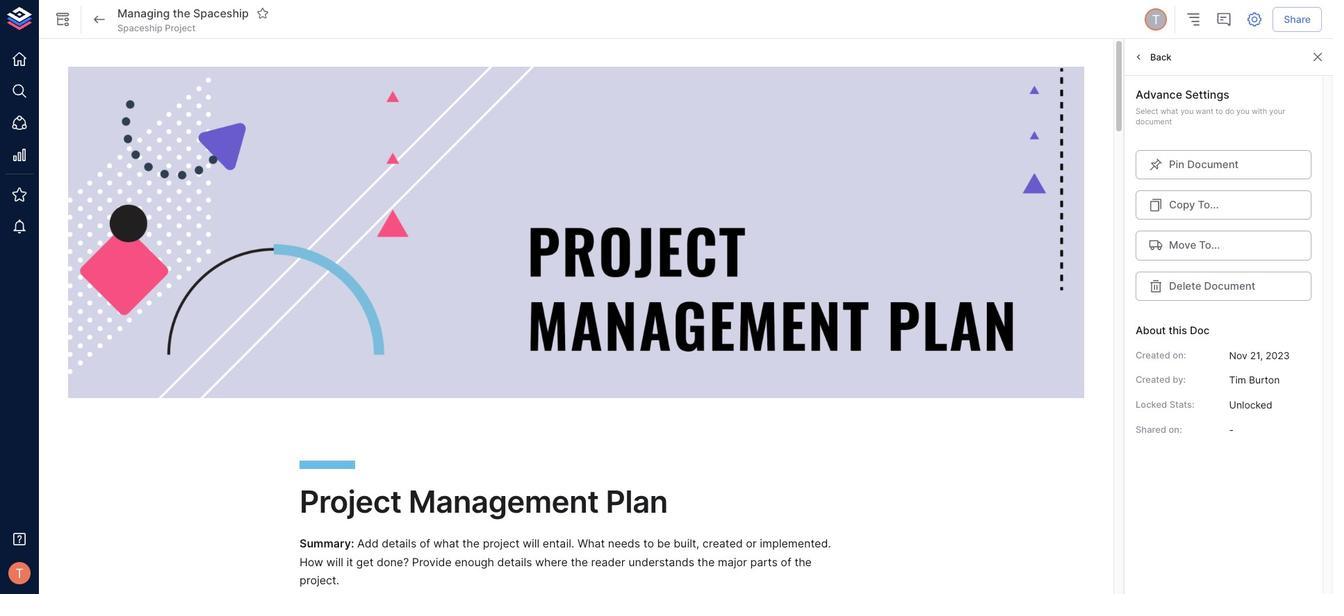 Task type: vqa. For each thing, say whether or not it's contained in the screenshot.
will
yes



Task type: describe. For each thing, give the bounding box(es) containing it.
created
[[703, 537, 743, 551]]

summary:
[[300, 537, 354, 551]]

doc
[[1190, 324, 1210, 337]]

2 you from the left
[[1237, 106, 1250, 116]]

needs
[[608, 537, 640, 551]]

created for created by:
[[1136, 374, 1170, 385]]

0 horizontal spatial project
[[165, 22, 195, 33]]

add
[[357, 537, 379, 551]]

what
[[578, 537, 605, 551]]

move
[[1169, 239, 1196, 252]]

the down "what"
[[571, 555, 588, 569]]

by:
[[1173, 374, 1186, 385]]

copy to... button
[[1136, 190, 1312, 220]]

get
[[356, 555, 374, 569]]

t for bottommost t 'button'
[[15, 566, 24, 581]]

1 horizontal spatial of
[[781, 555, 791, 569]]

document
[[1136, 117, 1172, 127]]

delete document
[[1169, 279, 1256, 292]]

shared
[[1136, 424, 1166, 435]]

to... for copy to...
[[1198, 198, 1219, 211]]

share
[[1284, 13, 1311, 25]]

implemented.
[[760, 537, 831, 551]]

how
[[300, 555, 323, 569]]

table of contents image
[[1185, 11, 1202, 28]]

created by:
[[1136, 374, 1186, 385]]

tim
[[1229, 374, 1246, 386]]

favorite image
[[256, 7, 269, 19]]

copy to...
[[1169, 198, 1219, 211]]

1 vertical spatial t button
[[4, 558, 35, 589]]

comments image
[[1216, 11, 1233, 28]]

where
[[535, 555, 568, 569]]

share button
[[1273, 7, 1322, 32]]

what for you
[[1161, 106, 1178, 116]]

do
[[1225, 106, 1234, 116]]

built,
[[674, 537, 699, 551]]

management
[[409, 483, 599, 521]]

the down created on the right
[[698, 555, 715, 569]]

reader
[[591, 555, 625, 569]]

created for created on:
[[1136, 349, 1170, 361]]

burton
[[1249, 374, 1280, 386]]

want
[[1196, 106, 1214, 116]]

or
[[746, 537, 757, 551]]

1 vertical spatial will
[[326, 555, 343, 569]]

understands
[[629, 555, 694, 569]]

show wiki image
[[54, 11, 71, 28]]

settings
[[1185, 88, 1229, 101]]

to inside add details of what the project will entail. what needs to be built, created or implemented. how will it get done? provide enough details where the reader understands the major parts of the project.
[[643, 537, 654, 551]]

document for pin document
[[1187, 158, 1239, 171]]

done?
[[377, 555, 409, 569]]

copy
[[1169, 198, 1195, 211]]

managing
[[117, 6, 170, 20]]

back
[[1150, 51, 1172, 62]]

what for the
[[433, 537, 459, 551]]

locked
[[1136, 399, 1167, 410]]

nov 21, 2023
[[1229, 349, 1290, 361]]

move to...
[[1169, 239, 1220, 252]]



Task type: locate. For each thing, give the bounding box(es) containing it.
be
[[657, 537, 671, 551]]

1 horizontal spatial will
[[523, 537, 540, 551]]

1 horizontal spatial details
[[497, 555, 532, 569]]

0 vertical spatial spaceship
[[193, 6, 249, 20]]

1 created from the top
[[1136, 349, 1170, 361]]

managing the spaceship
[[117, 6, 249, 20]]

what inside add details of what the project will entail. what needs to be built, created or implemented. how will it get done? provide enough details where the reader understands the major parts of the project.
[[433, 537, 459, 551]]

1 you from the left
[[1180, 106, 1194, 116]]

spaceship left favorite icon
[[193, 6, 249, 20]]

the up spaceship project
[[173, 6, 190, 20]]

0 vertical spatial created
[[1136, 349, 1170, 361]]

0 vertical spatial will
[[523, 537, 540, 551]]

document inside delete document button
[[1204, 279, 1256, 292]]

0 horizontal spatial t button
[[4, 558, 35, 589]]

provide
[[412, 555, 452, 569]]

parts
[[750, 555, 778, 569]]

to...
[[1198, 198, 1219, 211], [1199, 239, 1220, 252]]

1 vertical spatial of
[[781, 555, 791, 569]]

on: right shared
[[1169, 424, 1182, 435]]

what up document
[[1161, 106, 1178, 116]]

1 vertical spatial to
[[643, 537, 654, 551]]

1 horizontal spatial project
[[300, 483, 401, 521]]

the
[[173, 6, 190, 20], [462, 537, 480, 551], [571, 555, 588, 569], [698, 555, 715, 569], [795, 555, 812, 569]]

pin
[[1169, 158, 1185, 171]]

delete
[[1169, 279, 1201, 292]]

of down implemented.
[[781, 555, 791, 569]]

1 horizontal spatial t
[[1152, 12, 1160, 27]]

delete document button
[[1136, 271, 1312, 301]]

project up add
[[300, 483, 401, 521]]

2023
[[1266, 349, 1290, 361]]

spaceship down managing
[[117, 22, 163, 33]]

with
[[1252, 106, 1267, 116]]

what up provide
[[433, 537, 459, 551]]

plan
[[606, 483, 668, 521]]

created
[[1136, 349, 1170, 361], [1136, 374, 1170, 385]]

tim burton
[[1229, 374, 1280, 386]]

to left be at the bottom of the page
[[643, 537, 654, 551]]

on:
[[1173, 349, 1186, 361], [1169, 424, 1182, 435]]

pin document
[[1169, 158, 1239, 171]]

advance settings select what you want to do you with your document
[[1136, 88, 1285, 127]]

0 horizontal spatial you
[[1180, 106, 1194, 116]]

about
[[1136, 324, 1166, 337]]

t button
[[1143, 6, 1169, 33], [4, 558, 35, 589]]

what
[[1161, 106, 1178, 116], [433, 537, 459, 551]]

0 vertical spatial what
[[1161, 106, 1178, 116]]

project down managing the spaceship
[[165, 22, 195, 33]]

back button
[[1130, 46, 1175, 68]]

1 vertical spatial spaceship
[[117, 22, 163, 33]]

will
[[523, 537, 540, 551], [326, 555, 343, 569]]

21,
[[1250, 349, 1263, 361]]

details down "project"
[[497, 555, 532, 569]]

1 vertical spatial t
[[15, 566, 24, 581]]

0 vertical spatial t
[[1152, 12, 1160, 27]]

shared on:
[[1136, 424, 1182, 435]]

the up enough
[[462, 537, 480, 551]]

0 vertical spatial t button
[[1143, 6, 1169, 33]]

enough
[[455, 555, 494, 569]]

advance
[[1136, 88, 1182, 101]]

will left it
[[326, 555, 343, 569]]

go back image
[[91, 11, 108, 28]]

this
[[1169, 324, 1187, 337]]

stats:
[[1170, 399, 1195, 410]]

1 horizontal spatial to
[[1216, 106, 1223, 116]]

what inside advance settings select what you want to do you with your document
[[1161, 106, 1178, 116]]

project management plan
[[300, 483, 668, 521]]

1 vertical spatial what
[[433, 537, 459, 551]]

about this doc
[[1136, 324, 1210, 337]]

to... for move to...
[[1199, 239, 1220, 252]]

0 vertical spatial document
[[1187, 158, 1239, 171]]

0 horizontal spatial of
[[420, 537, 430, 551]]

to... right 'copy'
[[1198, 198, 1219, 211]]

settings image
[[1246, 11, 1263, 28]]

move to... button
[[1136, 231, 1312, 260]]

1 vertical spatial created
[[1136, 374, 1170, 385]]

0 vertical spatial details
[[382, 537, 417, 551]]

document
[[1187, 158, 1239, 171], [1204, 279, 1256, 292]]

document for delete document
[[1204, 279, 1256, 292]]

on: for shared on:
[[1169, 424, 1182, 435]]

2 created from the top
[[1136, 374, 1170, 385]]

0 horizontal spatial spaceship
[[117, 22, 163, 33]]

spaceship project link
[[117, 21, 195, 34]]

0 horizontal spatial to
[[643, 537, 654, 551]]

you left want on the right top of the page
[[1180, 106, 1194, 116]]

details
[[382, 537, 417, 551], [497, 555, 532, 569]]

1 vertical spatial to...
[[1199, 239, 1220, 252]]

on: down this
[[1173, 349, 1186, 361]]

unlocked
[[1229, 399, 1272, 411]]

document right pin
[[1187, 158, 1239, 171]]

project
[[483, 537, 520, 551]]

t for t 'button' to the right
[[1152, 12, 1160, 27]]

of up provide
[[420, 537, 430, 551]]

add details of what the project will entail. what needs to be built, created or implemented. how will it get done? provide enough details where the reader understands the major parts of the project.
[[300, 537, 834, 587]]

created up locked
[[1136, 374, 1170, 385]]

spaceship project
[[117, 22, 195, 33]]

locked stats:
[[1136, 399, 1195, 410]]

nov
[[1229, 349, 1248, 361]]

of
[[420, 537, 430, 551], [781, 555, 791, 569]]

1 vertical spatial on:
[[1169, 424, 1182, 435]]

t
[[1152, 12, 1160, 27], [15, 566, 24, 581]]

to
[[1216, 106, 1223, 116], [643, 537, 654, 551]]

project.
[[300, 573, 339, 587]]

created down about
[[1136, 349, 1170, 361]]

0 horizontal spatial what
[[433, 537, 459, 551]]

you right do
[[1237, 106, 1250, 116]]

to left do
[[1216, 106, 1223, 116]]

on: for created on:
[[1173, 349, 1186, 361]]

to inside advance settings select what you want to do you with your document
[[1216, 106, 1223, 116]]

you
[[1180, 106, 1194, 116], [1237, 106, 1250, 116]]

-
[[1229, 424, 1234, 435]]

0 vertical spatial to
[[1216, 106, 1223, 116]]

document down move to... button
[[1204, 279, 1256, 292]]

0 horizontal spatial will
[[326, 555, 343, 569]]

created on:
[[1136, 349, 1186, 361]]

0 horizontal spatial details
[[382, 537, 417, 551]]

1 horizontal spatial t button
[[1143, 6, 1169, 33]]

spaceship
[[193, 6, 249, 20], [117, 22, 163, 33]]

0 vertical spatial project
[[165, 22, 195, 33]]

1 vertical spatial project
[[300, 483, 401, 521]]

0 vertical spatial to...
[[1198, 198, 1219, 211]]

0 vertical spatial on:
[[1173, 349, 1186, 361]]

select
[[1136, 106, 1158, 116]]

project
[[165, 22, 195, 33], [300, 483, 401, 521]]

1 horizontal spatial spaceship
[[193, 6, 249, 20]]

your
[[1269, 106, 1285, 116]]

0 vertical spatial of
[[420, 537, 430, 551]]

to... right move
[[1199, 239, 1220, 252]]

will up where
[[523, 537, 540, 551]]

1 vertical spatial details
[[497, 555, 532, 569]]

0 horizontal spatial t
[[15, 566, 24, 581]]

1 horizontal spatial what
[[1161, 106, 1178, 116]]

the down implemented.
[[795, 555, 812, 569]]

major
[[718, 555, 747, 569]]

entail.
[[543, 537, 574, 551]]

it
[[346, 555, 353, 569]]

1 vertical spatial document
[[1204, 279, 1256, 292]]

1 horizontal spatial you
[[1237, 106, 1250, 116]]

details up done?
[[382, 537, 417, 551]]



